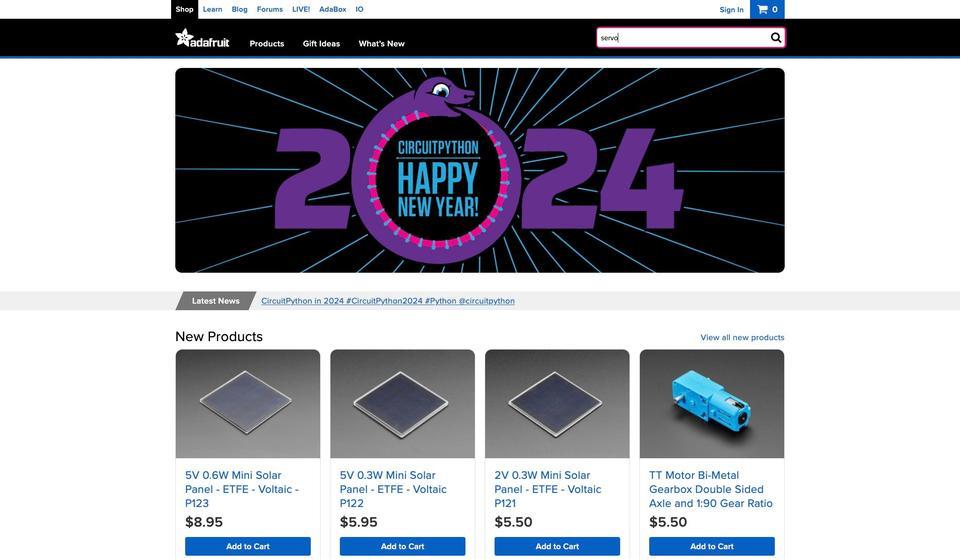 Task type: describe. For each thing, give the bounding box(es) containing it.
search image
[[772, 31, 782, 43]]



Task type: locate. For each thing, give the bounding box(es) containing it.
new products element
[[175, 329, 785, 560]]

main content
[[0, 59, 961, 560]]

circuitpython happy new year 2024. purple text against a background of a blue laser burst. blinka the snake forms the zero in 2024. image
[[175, 68, 785, 273], [175, 68, 785, 273]]

angled shot of small, square solar panel. image
[[331, 350, 475, 459], [331, 350, 475, 459], [486, 350, 630, 459], [486, 350, 630, 459]]

angle shote of the metal gear 'double sided' motor image
[[640, 350, 785, 459], [640, 350, 785, 459]]

shopping cart image
[[758, 3, 771, 15]]

adafruit logo image
[[175, 28, 229, 47]]

None text field
[[598, 28, 785, 47]]

angled shot of medium-sized black square solar panel. image
[[176, 350, 320, 459], [176, 350, 320, 459]]

None search field
[[582, 28, 785, 47]]



Task type: vqa. For each thing, say whether or not it's contained in the screenshot.
the Angle Shote of the Metal Gear 'Double Sided' Motor image
yes



